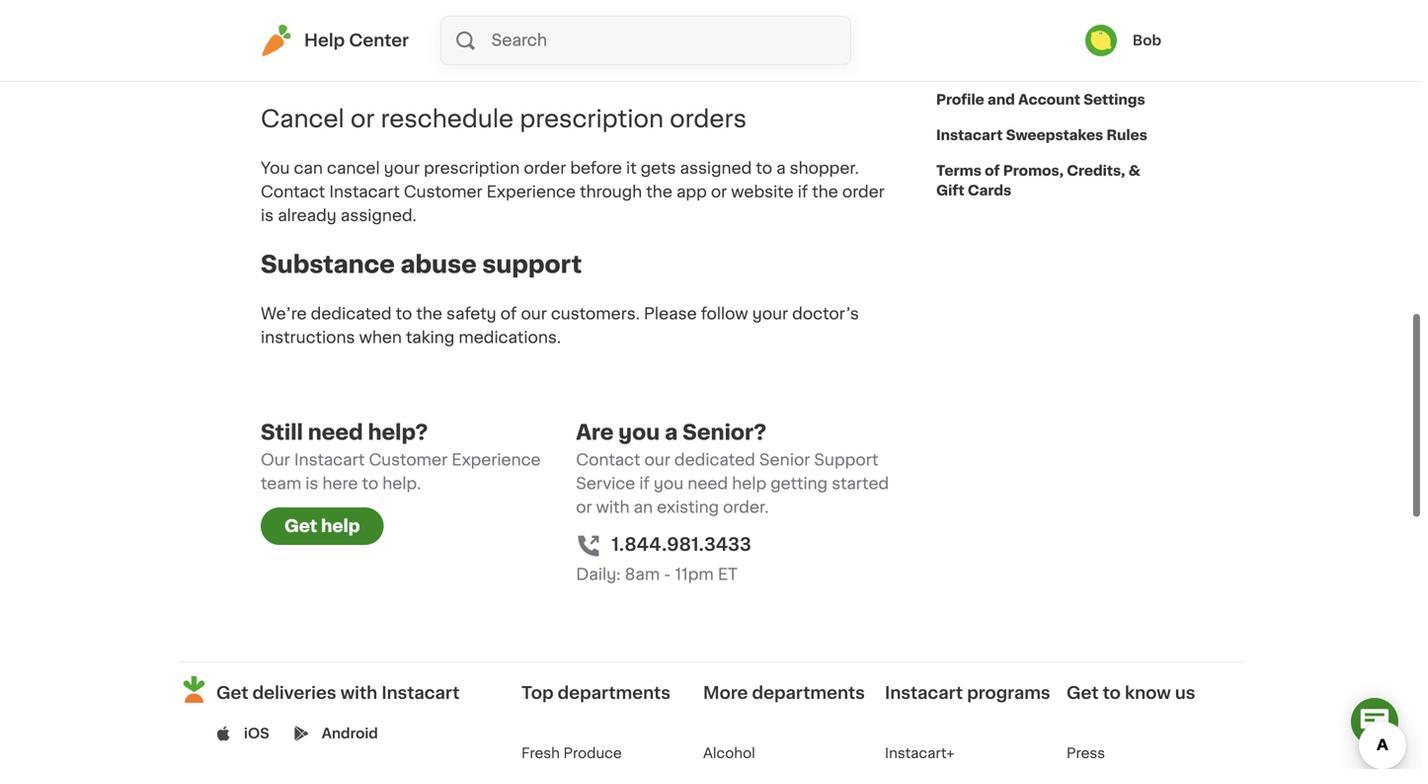 Task type: describe. For each thing, give the bounding box(es) containing it.
medications.
[[459, 330, 561, 346]]

1 horizontal spatial your
[[514, 38, 549, 54]]

on
[[489, 38, 510, 54]]

your inside you can cancel your prescription order before it gets assigned to a shopper. contact instacart customer experience through the app or website if the order is already assigned.
[[384, 160, 420, 176]]

our
[[261, 452, 290, 468]]

with inside the are you a senior? contact our dedicated senior support service if you need help getting started or with an existing order.
[[596, 500, 630, 516]]

get for get to know us
[[1067, 685, 1099, 702]]

user avatar image
[[1085, 25, 1117, 56]]

gift
[[936, 184, 965, 198]]

support
[[482, 253, 582, 277]]

it
[[626, 160, 637, 176]]

seeing
[[261, 38, 315, 54]]

instacart sweepstakes rules
[[936, 128, 1147, 142]]

reschedule
[[381, 107, 514, 131]]

our inside we're dedicated to the safety of our customers. please follow your doctor's instructions when taking medications.
[[521, 306, 547, 322]]

Search search field
[[489, 17, 850, 64]]

et
[[718, 567, 738, 583]]

learn more about temporary authorization holds
[[261, 38, 821, 77]]

0 vertical spatial you
[[619, 422, 660, 443]]

through
[[580, 184, 642, 200]]

temporary
[[261, 62, 349, 77]]

you
[[261, 160, 290, 176]]

senior
[[759, 452, 810, 468]]

0 vertical spatial order
[[524, 160, 566, 176]]

1 vertical spatial you
[[654, 476, 684, 492]]

deliveries
[[252, 685, 336, 702]]

here
[[322, 476, 358, 492]]

taking
[[406, 330, 455, 346]]

please
[[644, 306, 697, 322]]

fresh
[[521, 747, 560, 760]]

website
[[731, 184, 794, 200]]

-
[[664, 567, 671, 583]]

0 vertical spatial authorization
[[343, 38, 447, 54]]

need inside the are you a senior? contact our dedicated senior support service if you need help getting started or with an existing order.
[[688, 476, 728, 492]]

instacart+ link
[[885, 747, 955, 760]]

can
[[294, 160, 323, 176]]

to left use
[[972, 57, 988, 71]]

substance abuse support
[[261, 253, 582, 277]]

get deliveries with instacart
[[216, 685, 460, 702]]

top departments
[[521, 685, 671, 702]]

alcohol link
[[703, 747, 755, 760]]

of inside we're dedicated to the safety of our customers. please follow your doctor's instructions when taking medications.
[[500, 306, 517, 322]]

help center
[[304, 32, 409, 49]]

1 horizontal spatial order
[[842, 184, 885, 200]]

help.
[[382, 476, 421, 492]]

to left know
[[1103, 685, 1121, 702]]

seeing an authorization hold on your bank account?
[[261, 38, 674, 54]]

cancel
[[327, 160, 380, 176]]

fees
[[1093, 22, 1128, 36]]

0 vertical spatial &
[[1078, 22, 1090, 36]]

get help
[[284, 518, 360, 535]]

use
[[991, 57, 1017, 71]]

fresh produce
[[521, 747, 622, 760]]

dedicated inside the are you a senior? contact our dedicated senior support service if you need help getting started or with an existing order.
[[674, 452, 755, 468]]

how to use ebt snap
[[936, 57, 1094, 71]]

& inside terms of promos, credits, & gift cards
[[1129, 164, 1140, 178]]

your inside we're dedicated to the safety of our customers. please follow your doctor's instructions when taking medications.
[[752, 306, 788, 322]]

ios app store logo image
[[216, 727, 231, 741]]

you can cancel your prescription order before it gets assigned to a shopper. contact instacart customer experience through the app or website if the order is already assigned.
[[261, 160, 885, 223]]

abuse
[[400, 253, 477, 277]]

how to use ebt snap link
[[936, 46, 1094, 82]]

instacart inside you can cancel your prescription order before it gets assigned to a shopper. contact instacart customer experience through the app or website if the order is already assigned.
[[329, 184, 400, 200]]

if inside you can cancel your prescription order before it gets assigned to a shopper. contact instacart customer experience through the app or website if the order is already assigned.
[[798, 184, 808, 200]]

0 horizontal spatial with
[[340, 685, 377, 702]]

get to know us
[[1067, 685, 1196, 702]]

existing
[[657, 500, 719, 516]]

credits,
[[1067, 164, 1125, 178]]

still need help? our instacart customer experience team is here to help.
[[261, 422, 541, 492]]

prescription inside you can cancel your prescription order before it gets assigned to a shopper. contact instacart customer experience through the app or website if the order is already assigned.
[[424, 160, 520, 176]]

hold
[[451, 38, 485, 54]]

0 vertical spatial prescription
[[520, 107, 664, 131]]

more
[[725, 38, 768, 54]]

more departments
[[703, 685, 865, 702]]

1.844.981.3433
[[612, 536, 751, 554]]

bank
[[553, 38, 592, 54]]

learn
[[674, 38, 721, 54]]

safety
[[446, 306, 496, 322]]

started
[[832, 476, 889, 492]]

help
[[304, 32, 345, 49]]

1.844.981.3433 link
[[612, 532, 751, 559]]

instacart programs
[[885, 685, 1050, 702]]

assigned.
[[341, 208, 417, 223]]

to inside you can cancel your prescription order before it gets assigned to a shopper. contact instacart customer experience through the app or website if the order is already assigned.
[[756, 160, 772, 176]]

gets
[[641, 160, 676, 176]]

help inside the are you a senior? contact our dedicated senior support service if you need help getting started or with an existing order.
[[732, 476, 767, 492]]

instacart inside still need help? our instacart customer experience team is here to help.
[[294, 452, 365, 468]]

us
[[1175, 685, 1196, 702]]

authorization inside learn more about temporary authorization holds
[[353, 62, 464, 77]]

top
[[521, 685, 554, 702]]

snap
[[1052, 57, 1094, 71]]

center
[[349, 32, 409, 49]]

to inside still need help? our instacart customer experience team is here to help.
[[362, 476, 378, 492]]

or inside you can cancel your prescription order before it gets assigned to a shopper. contact instacart customer experience through the app or website if the order is already assigned.
[[711, 184, 727, 200]]

senior?
[[683, 422, 766, 443]]

profile and account settings link
[[936, 82, 1145, 118]]

are
[[576, 422, 614, 443]]

android link
[[322, 724, 378, 744]]

account
[[1018, 93, 1080, 107]]

profile and account settings
[[936, 93, 1145, 107]]

is inside still need help? our instacart customer experience team is here to help.
[[305, 476, 318, 492]]

alcohol
[[703, 747, 755, 760]]

service
[[576, 476, 635, 492]]

departments for more departments
[[752, 685, 865, 702]]

terms of promos, credits, & gift cards
[[936, 164, 1140, 198]]

android
[[322, 727, 378, 741]]

instacart image
[[261, 25, 292, 56]]



Task type: locate. For each thing, give the bounding box(es) containing it.
follow
[[701, 306, 748, 322]]

departments
[[558, 685, 671, 702], [752, 685, 865, 702]]

you up existing
[[654, 476, 684, 492]]

0 vertical spatial an
[[319, 38, 339, 54]]

contact inside you can cancel your prescription order before it gets assigned to a shopper. contact instacart customer experience through the app or website if the order is already assigned.
[[261, 184, 325, 200]]

if down shopper.
[[798, 184, 808, 200]]

0 horizontal spatial dedicated
[[311, 306, 392, 322]]

1 vertical spatial your
[[384, 160, 420, 176]]

the up the taking
[[416, 306, 442, 322]]

terms
[[936, 164, 982, 178]]

a inside the are you a senior? contact our dedicated senior support service if you need help getting started or with an existing order.
[[665, 422, 678, 443]]

0 horizontal spatial or
[[350, 107, 375, 131]]

prescription
[[520, 107, 664, 131], [424, 160, 520, 176]]

account?
[[596, 38, 670, 54]]

if inside the are you a senior? contact our dedicated senior support service if you need help getting started or with an existing order.
[[639, 476, 650, 492]]

or up the cancel at the left top
[[350, 107, 375, 131]]

1 horizontal spatial of
[[985, 164, 1000, 178]]

our
[[521, 306, 547, 322], [644, 452, 670, 468]]

to right here
[[362, 476, 378, 492]]

11pm
[[675, 567, 714, 583]]

your right follow
[[752, 306, 788, 322]]

before
[[570, 160, 622, 176]]

0 vertical spatial with
[[596, 500, 630, 516]]

1 vertical spatial contact
[[576, 452, 640, 468]]

1 horizontal spatial with
[[596, 500, 630, 516]]

dedicated down senior?
[[674, 452, 755, 468]]

pricing, discounts, & fees
[[936, 22, 1128, 36]]

0 vertical spatial if
[[798, 184, 808, 200]]

2 vertical spatial or
[[576, 500, 592, 516]]

0 vertical spatial experience
[[487, 184, 576, 200]]

you
[[619, 422, 660, 443], [654, 476, 684, 492]]

need up existing
[[688, 476, 728, 492]]

help down here
[[321, 518, 360, 535]]

cards
[[968, 184, 1012, 198]]

1 horizontal spatial a
[[776, 160, 786, 176]]

bob
[[1133, 34, 1161, 47]]

contact inside the are you a senior? contact our dedicated senior support service if you need help getting started or with an existing order.
[[576, 452, 640, 468]]

getting
[[771, 476, 828, 492]]

0 horizontal spatial departments
[[558, 685, 671, 702]]

discounts,
[[996, 22, 1074, 36]]

0 vertical spatial help
[[732, 476, 767, 492]]

pricing,
[[936, 22, 992, 36]]

1 horizontal spatial the
[[646, 184, 672, 200]]

experience inside still need help? our instacart customer experience team is here to help.
[[452, 452, 541, 468]]

learn more about temporary authorization holds link
[[261, 38, 821, 77]]

ios link
[[244, 724, 269, 744]]

1 vertical spatial customer
[[369, 452, 448, 468]]

1 horizontal spatial get
[[284, 518, 317, 535]]

0 vertical spatial of
[[985, 164, 1000, 178]]

or inside the are you a senior? contact our dedicated senior support service if you need help getting started or with an existing order.
[[576, 500, 592, 516]]

help?
[[368, 422, 428, 443]]

1 horizontal spatial need
[[688, 476, 728, 492]]

to up when
[[396, 306, 412, 322]]

1 departments from the left
[[558, 685, 671, 702]]

to inside we're dedicated to the safety of our customers. please follow your doctor's instructions when taking medications.
[[396, 306, 412, 322]]

is inside you can cancel your prescription order before it gets assigned to a shopper. contact instacart customer experience through the app or website if the order is already assigned.
[[261, 208, 274, 223]]

departments up produce
[[558, 685, 671, 702]]

customer inside still need help? our instacart customer experience team is here to help.
[[369, 452, 448, 468]]

team
[[261, 476, 301, 492]]

is left already
[[261, 208, 274, 223]]

dedicated inside we're dedicated to the safety of our customers. please follow your doctor's instructions when taking medications.
[[311, 306, 392, 322]]

0 vertical spatial dedicated
[[311, 306, 392, 322]]

the inside we're dedicated to the safety of our customers. please follow your doctor's instructions when taking medications.
[[416, 306, 442, 322]]

& down rules
[[1129, 164, 1140, 178]]

2 horizontal spatial get
[[1067, 685, 1099, 702]]

ios
[[244, 727, 269, 741]]

know
[[1125, 685, 1171, 702]]

get inside button
[[284, 518, 317, 535]]

settings
[[1084, 93, 1145, 107]]

if right service
[[639, 476, 650, 492]]

1 vertical spatial with
[[340, 685, 377, 702]]

0 vertical spatial your
[[514, 38, 549, 54]]

we're
[[261, 306, 307, 322]]

0 horizontal spatial is
[[261, 208, 274, 223]]

contact up already
[[261, 184, 325, 200]]

0 vertical spatial contact
[[261, 184, 325, 200]]

0 vertical spatial need
[[308, 422, 363, 443]]

0 horizontal spatial order
[[524, 160, 566, 176]]

departments for top departments
[[558, 685, 671, 702]]

0 vertical spatial a
[[776, 160, 786, 176]]

2 horizontal spatial or
[[711, 184, 727, 200]]

the down gets
[[646, 184, 672, 200]]

with
[[596, 500, 630, 516], [340, 685, 377, 702]]

1 vertical spatial if
[[639, 476, 650, 492]]

get right instacart shopper app logo at the bottom of the page
[[216, 685, 248, 702]]

an inside the are you a senior? contact our dedicated senior support service if you need help getting started or with an existing order.
[[634, 500, 653, 516]]

2 vertical spatial your
[[752, 306, 788, 322]]

promos,
[[1003, 164, 1064, 178]]

1 horizontal spatial if
[[798, 184, 808, 200]]

our up existing
[[644, 452, 670, 468]]

1 vertical spatial our
[[644, 452, 670, 468]]

0 vertical spatial or
[[350, 107, 375, 131]]

1 vertical spatial &
[[1129, 164, 1140, 178]]

0 horizontal spatial if
[[639, 476, 650, 492]]

with down service
[[596, 500, 630, 516]]

1 horizontal spatial or
[[576, 500, 592, 516]]

shopper.
[[790, 160, 859, 176]]

instacart shopper app logo image
[[178, 674, 210, 706]]

1 vertical spatial help
[[321, 518, 360, 535]]

press link
[[1067, 747, 1105, 760]]

need inside still need help? our instacart customer experience team is here to help.
[[308, 422, 363, 443]]

0 horizontal spatial contact
[[261, 184, 325, 200]]

1 horizontal spatial departments
[[752, 685, 865, 702]]

1 horizontal spatial our
[[644, 452, 670, 468]]

0 horizontal spatial &
[[1078, 22, 1090, 36]]

to up website
[[756, 160, 772, 176]]

1 horizontal spatial is
[[305, 476, 318, 492]]

with up android link
[[340, 685, 377, 702]]

0 horizontal spatial help
[[321, 518, 360, 535]]

prescription up before
[[520, 107, 664, 131]]

assigned
[[680, 160, 752, 176]]

2 departments from the left
[[752, 685, 865, 702]]

get help button
[[261, 508, 384, 545]]

customer up help. on the left bottom of page
[[369, 452, 448, 468]]

your right the cancel at the left top
[[384, 160, 420, 176]]

1 horizontal spatial dedicated
[[674, 452, 755, 468]]

order left before
[[524, 160, 566, 176]]

an down service
[[634, 500, 653, 516]]

help center link
[[261, 25, 409, 56]]

1 vertical spatial prescription
[[424, 160, 520, 176]]

1 vertical spatial of
[[500, 306, 517, 322]]

rules
[[1107, 128, 1147, 142]]

bob link
[[1085, 25, 1161, 56]]

we're dedicated to the safety of our customers. please follow your doctor's instructions when taking medications.
[[261, 306, 859, 346]]

0 horizontal spatial of
[[500, 306, 517, 322]]

1 vertical spatial dedicated
[[674, 452, 755, 468]]

of up cards
[[985, 164, 1000, 178]]

orders
[[670, 107, 747, 131]]

a
[[776, 160, 786, 176], [665, 422, 678, 443]]

authorization
[[343, 38, 447, 54], [353, 62, 464, 77]]

experience inside you can cancel your prescription order before it gets assigned to a shopper. contact instacart customer experience through the app or website if the order is already assigned.
[[487, 184, 576, 200]]

terms of promos, credits, & gift cards link
[[936, 153, 1161, 208]]

1 vertical spatial a
[[665, 422, 678, 443]]

get for get help
[[284, 518, 317, 535]]

1 vertical spatial an
[[634, 500, 653, 516]]

cancel
[[261, 107, 344, 131]]

2 horizontal spatial the
[[812, 184, 838, 200]]

1 horizontal spatial contact
[[576, 452, 640, 468]]

dedicated
[[311, 306, 392, 322], [674, 452, 755, 468]]

customers.
[[551, 306, 640, 322]]

departments right more
[[752, 685, 865, 702]]

8am
[[625, 567, 660, 583]]

when
[[359, 330, 402, 346]]

and
[[988, 93, 1015, 107]]

0 horizontal spatial our
[[521, 306, 547, 322]]

instacart+
[[885, 747, 955, 760]]

1 horizontal spatial &
[[1129, 164, 1140, 178]]

contact up service
[[576, 452, 640, 468]]

0 vertical spatial our
[[521, 306, 547, 322]]

get up press
[[1067, 685, 1099, 702]]

help up the order.
[[732, 476, 767, 492]]

dedicated up when
[[311, 306, 392, 322]]

or down service
[[576, 500, 592, 516]]

is left here
[[305, 476, 318, 492]]

fresh produce link
[[521, 747, 622, 760]]

0 horizontal spatial an
[[319, 38, 339, 54]]

ebt
[[1020, 57, 1049, 71]]

sweepstakes
[[1006, 128, 1103, 142]]

order.
[[723, 500, 769, 516]]

our inside the are you a senior? contact our dedicated senior support service if you need help getting started or with an existing order.
[[644, 452, 670, 468]]

0 horizontal spatial get
[[216, 685, 248, 702]]

0 horizontal spatial a
[[665, 422, 678, 443]]

produce
[[563, 747, 622, 760]]

press
[[1067, 747, 1105, 760]]

order down shopper.
[[842, 184, 885, 200]]

holds
[[468, 62, 514, 77]]

an up temporary
[[319, 38, 339, 54]]

& left fees
[[1078, 22, 1090, 36]]

0 horizontal spatial the
[[416, 306, 442, 322]]

prescription down reschedule
[[424, 160, 520, 176]]

a left senior?
[[665, 422, 678, 443]]

1 vertical spatial or
[[711, 184, 727, 200]]

of up medications.
[[500, 306, 517, 322]]

customer
[[404, 184, 483, 200], [369, 452, 448, 468]]

1 vertical spatial authorization
[[353, 62, 464, 77]]

your up "."
[[514, 38, 549, 54]]

more
[[703, 685, 748, 702]]

need up here
[[308, 422, 363, 443]]

0 horizontal spatial need
[[308, 422, 363, 443]]

get for get deliveries with instacart
[[216, 685, 248, 702]]

1 vertical spatial order
[[842, 184, 885, 200]]

our up medications.
[[521, 306, 547, 322]]

0 vertical spatial customer
[[404, 184, 483, 200]]

customer up assigned.
[[404, 184, 483, 200]]

1 vertical spatial is
[[305, 476, 318, 492]]

you right are
[[619, 422, 660, 443]]

daily: 8am - 11pm et
[[576, 567, 738, 583]]

support
[[814, 452, 878, 468]]

app
[[676, 184, 707, 200]]

customer inside you can cancel your prescription order before it gets assigned to a shopper. contact instacart customer experience through the app or website if the order is already assigned.
[[404, 184, 483, 200]]

profile
[[936, 93, 984, 107]]

1 vertical spatial experience
[[452, 452, 541, 468]]

a up website
[[776, 160, 786, 176]]

substance
[[261, 253, 395, 277]]

is
[[261, 208, 274, 223], [305, 476, 318, 492]]

doctor's
[[792, 306, 859, 322]]

the down shopper.
[[812, 184, 838, 200]]

to
[[972, 57, 988, 71], [756, 160, 772, 176], [396, 306, 412, 322], [362, 476, 378, 492], [1103, 685, 1121, 702]]

android play store logo image
[[294, 727, 309, 741]]

cancel or reschedule prescription orders
[[261, 107, 747, 131]]

help
[[732, 476, 767, 492], [321, 518, 360, 535]]

2 horizontal spatial your
[[752, 306, 788, 322]]

instructions
[[261, 330, 355, 346]]

of inside terms of promos, credits, & gift cards
[[985, 164, 1000, 178]]

help inside button
[[321, 518, 360, 535]]

1 vertical spatial need
[[688, 476, 728, 492]]

get down team
[[284, 518, 317, 535]]

a inside you can cancel your prescription order before it gets assigned to a shopper. contact instacart customer experience through the app or website if the order is already assigned.
[[776, 160, 786, 176]]

instacart sweepstakes rules link
[[936, 118, 1147, 153]]

or down assigned
[[711, 184, 727, 200]]

1 horizontal spatial an
[[634, 500, 653, 516]]

0 horizontal spatial your
[[384, 160, 420, 176]]

an
[[319, 38, 339, 54], [634, 500, 653, 516]]

daily:
[[576, 567, 621, 583]]

0 vertical spatial is
[[261, 208, 274, 223]]

about
[[772, 38, 821, 54]]

1 horizontal spatial help
[[732, 476, 767, 492]]



Task type: vqa. For each thing, say whether or not it's contained in the screenshot.


